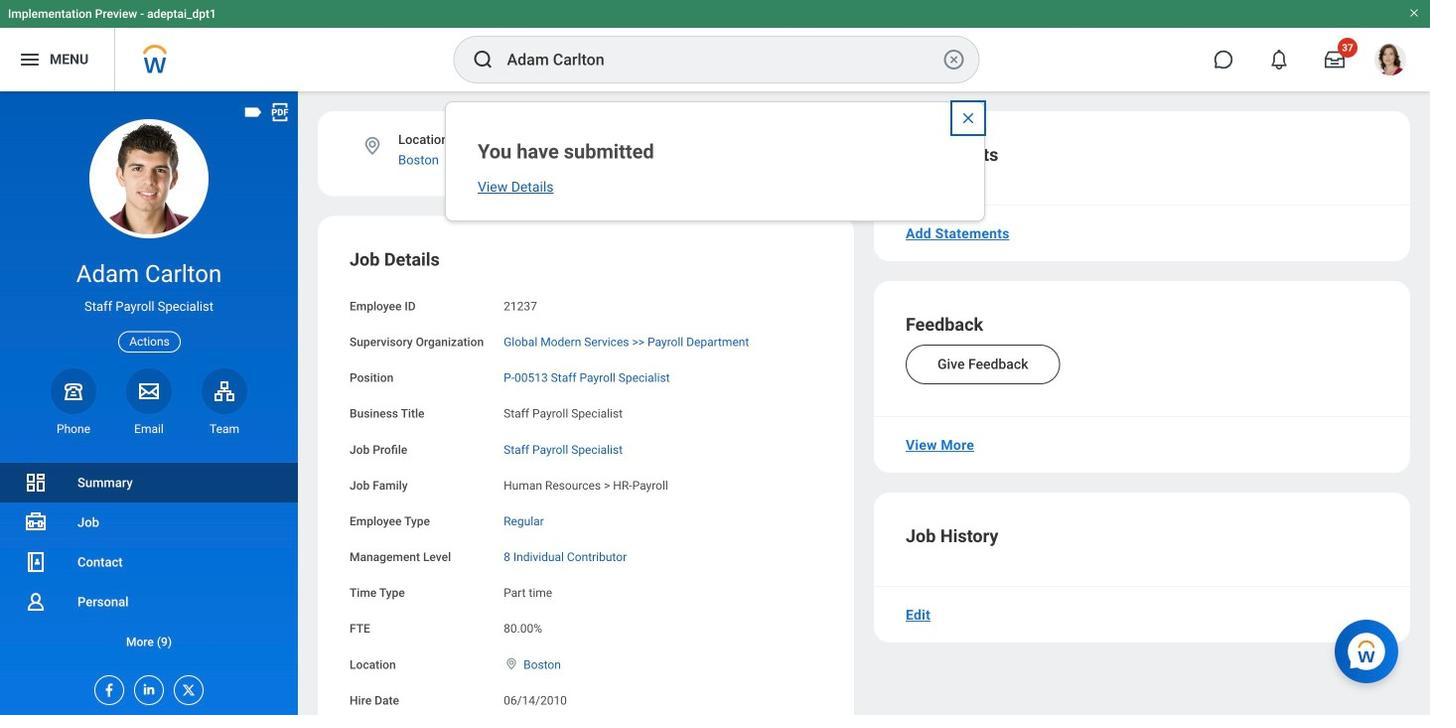 Task type: vqa. For each thing, say whether or not it's contained in the screenshot.
group
yes



Task type: locate. For each thing, give the bounding box(es) containing it.
group
[[350, 248, 823, 715]]

linkedin image
[[135, 677, 157, 697]]

part time element
[[504, 582, 553, 600]]

search image
[[471, 48, 495, 72]]

banner
[[0, 0, 1431, 91]]

list
[[0, 463, 298, 662]]

navigation pane region
[[0, 91, 298, 715]]

close environment banner image
[[1409, 7, 1421, 19]]

x image
[[175, 677, 197, 698]]

dialog
[[445, 101, 986, 221]]

notifications large image
[[1270, 50, 1290, 70]]

contact image
[[24, 550, 48, 574]]

justify image
[[18, 48, 42, 72]]

job image
[[24, 511, 48, 535]]

inbox large image
[[1325, 50, 1345, 70]]

phone image
[[60, 379, 87, 403]]

team adam carlton element
[[202, 421, 247, 437]]

x circle image
[[942, 48, 966, 72]]

Search Workday  search field
[[507, 38, 938, 81]]



Task type: describe. For each thing, give the bounding box(es) containing it.
profile logan mcneil image
[[1375, 44, 1407, 80]]

summary image
[[24, 471, 48, 495]]

phone adam carlton element
[[51, 421, 96, 437]]

tag image
[[242, 101, 264, 123]]

facebook image
[[95, 677, 117, 698]]

location image
[[504, 657, 520, 671]]

mail image
[[137, 379, 161, 403]]

view printable version (pdf) image
[[269, 101, 291, 123]]

view team image
[[213, 379, 236, 403]]

email adam carlton element
[[126, 421, 172, 437]]

close image
[[961, 110, 977, 126]]

location image
[[362, 135, 384, 157]]

personal image
[[24, 590, 48, 614]]



